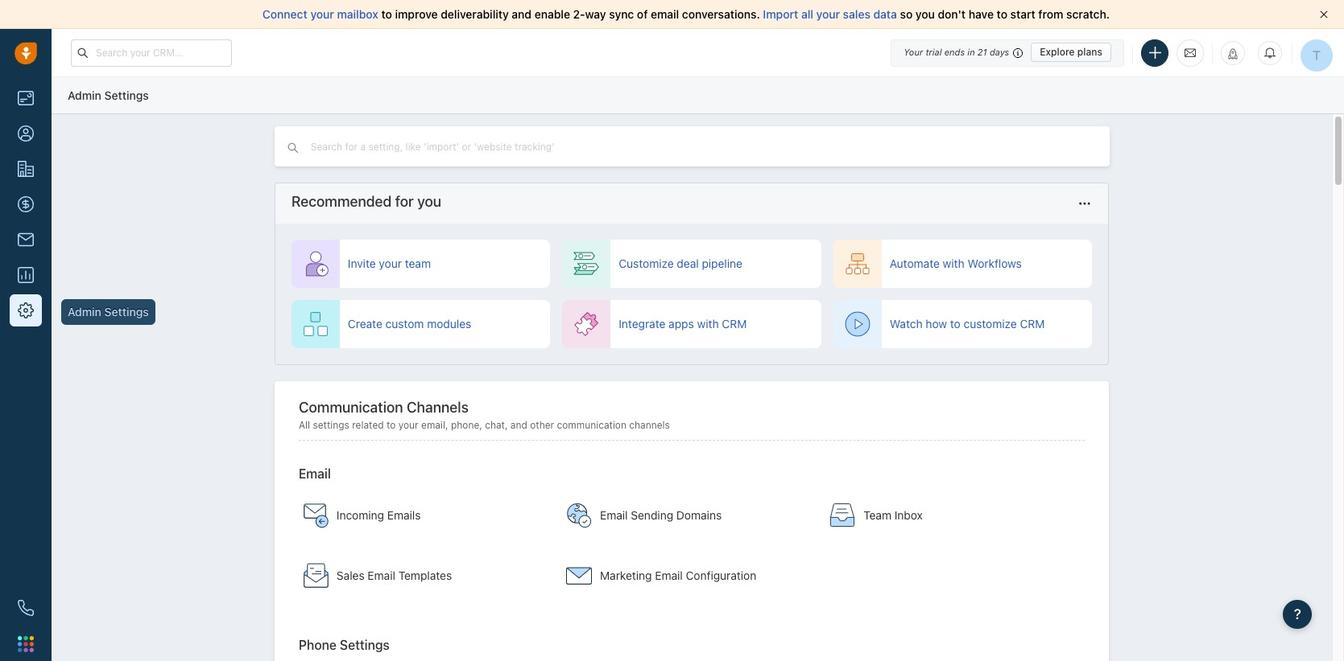 Task type: vqa. For each thing, say whether or not it's contained in the screenshot.
Activities
no



Task type: locate. For each thing, give the bounding box(es) containing it.
pipeline
[[702, 257, 743, 271]]

deal
[[677, 257, 699, 271]]

sales
[[337, 569, 365, 583]]

settings
[[104, 88, 149, 102], [340, 638, 390, 653]]

0 vertical spatial settings
[[104, 88, 149, 102]]

Search for a setting, like 'import' or 'website tracking' text field
[[309, 139, 632, 155]]

create
[[348, 317, 382, 331]]

import
[[763, 7, 798, 21]]

email right marketing
[[655, 569, 683, 583]]

with right automate at right
[[943, 257, 965, 271]]

1 horizontal spatial settings
[[340, 638, 390, 653]]

customize
[[619, 257, 674, 271]]

your left the team
[[379, 257, 402, 271]]

customize deal pipeline
[[619, 257, 743, 271]]

email right verify your domains for better deliverability and less spam icon
[[600, 509, 628, 522]]

with
[[943, 257, 965, 271], [697, 317, 719, 331]]

connect your mailbox to improve deliverability and enable 2-way sync of email conversations. import all your sales data so you don't have to start from scratch.
[[262, 7, 1110, 21]]

crm
[[722, 317, 747, 331], [1020, 317, 1045, 331]]

to right mailbox
[[381, 7, 392, 21]]

0 vertical spatial with
[[943, 257, 965, 271]]

mailbox
[[337, 7, 378, 21]]

1 vertical spatial and
[[510, 419, 527, 431]]

settings
[[313, 419, 349, 431]]

sending
[[631, 509, 673, 522]]

ends
[[944, 47, 965, 57]]

crm right customize
[[1020, 317, 1045, 331]]

1 horizontal spatial crm
[[1020, 317, 1045, 331]]

integrate
[[619, 317, 666, 331]]

1 vertical spatial with
[[697, 317, 719, 331]]

settings for admin settings
[[104, 88, 149, 102]]

sales email templates link
[[295, 548, 551, 605]]

Search your CRM... text field
[[71, 39, 232, 66]]

connect
[[262, 7, 307, 21]]

21
[[978, 47, 987, 57]]

and right the chat,
[[510, 419, 527, 431]]

data
[[873, 7, 897, 21]]

team inbox
[[863, 509, 923, 522]]

your trial ends in 21 days
[[904, 47, 1009, 57]]

email sending domains
[[600, 509, 722, 522]]

auto-forward incoming emails to the crm, create contacts from them image
[[303, 503, 328, 529]]

sales email templates
[[337, 569, 452, 583]]

with right apps
[[697, 317, 719, 331]]

templates
[[398, 569, 452, 583]]

verify your domains for better deliverability and less spam image
[[566, 503, 592, 529]]

0 horizontal spatial crm
[[722, 317, 747, 331]]

admin settings
[[68, 88, 149, 102]]

2 crm from the left
[[1020, 317, 1045, 331]]

conversations.
[[682, 7, 760, 21]]

sales
[[843, 7, 870, 21]]

and left enable
[[512, 7, 532, 21]]

have
[[969, 7, 994, 21]]

to
[[381, 7, 392, 21], [997, 7, 1008, 21], [950, 317, 961, 331], [387, 419, 396, 431]]

custom
[[385, 317, 424, 331]]

send email image
[[1185, 46, 1196, 59]]

team
[[405, 257, 431, 271]]

to inside communication channels all settings related to your email, phone, chat, and other communication channels
[[387, 419, 396, 431]]

respond faster to emails with a common inbox for your team image
[[830, 503, 855, 529]]

modules
[[427, 317, 471, 331]]

1 crm from the left
[[722, 317, 747, 331]]

communication
[[299, 399, 403, 416]]

your left email,
[[398, 419, 419, 431]]

configuration
[[686, 569, 756, 583]]

all
[[299, 419, 310, 431]]

enable
[[535, 7, 570, 21]]

customize the logo, sender details, and font colors in your marketing emails image
[[566, 563, 592, 589]]

email
[[299, 467, 331, 481], [600, 509, 628, 522], [368, 569, 395, 583], [655, 569, 683, 583]]

automate
[[890, 257, 940, 271]]

0 horizontal spatial settings
[[104, 88, 149, 102]]

and
[[512, 7, 532, 21], [510, 419, 527, 431]]

all
[[801, 7, 813, 21]]

email right sales
[[368, 569, 395, 583]]

email,
[[421, 419, 448, 431]]

communication
[[557, 419, 627, 431]]

1 horizontal spatial with
[[943, 257, 965, 271]]

you
[[916, 7, 935, 21]]

create custom modules
[[348, 317, 471, 331]]

automate with workflows link
[[833, 240, 1092, 288]]

related
[[352, 419, 384, 431]]

domains
[[676, 509, 722, 522]]

crm right apps
[[722, 317, 747, 331]]

settings right admin
[[104, 88, 149, 102]]

freshworks switcher image
[[18, 637, 34, 653]]

settings right phone
[[340, 638, 390, 653]]

2-
[[573, 7, 585, 21]]

1 vertical spatial settings
[[340, 638, 390, 653]]

your
[[310, 7, 334, 21], [816, 7, 840, 21], [379, 257, 402, 271], [398, 419, 419, 431]]

to right related
[[387, 419, 396, 431]]



Task type: describe. For each thing, give the bounding box(es) containing it.
to left the start
[[997, 7, 1008, 21]]

channels
[[629, 419, 670, 431]]

invite your team
[[348, 257, 431, 271]]

trial
[[926, 47, 942, 57]]

plans
[[1077, 46, 1103, 58]]

incoming
[[337, 509, 384, 522]]

incoming emails
[[337, 509, 421, 522]]

other
[[530, 419, 554, 431]]

create custom modules link
[[291, 300, 550, 349]]

email
[[651, 7, 679, 21]]

apps
[[669, 317, 694, 331]]

watch
[[890, 317, 923, 331]]

admin
[[68, 88, 101, 102]]

phone element
[[10, 593, 42, 625]]

email up 'auto-forward incoming emails to the crm, create contacts from them' image
[[299, 467, 331, 481]]

sync
[[609, 7, 634, 21]]

invite
[[348, 257, 376, 271]]

from
[[1038, 7, 1063, 21]]

marketing email configuration
[[600, 569, 756, 583]]

with inside "link"
[[943, 257, 965, 271]]

marketing email configuration link
[[558, 548, 815, 605]]

way
[[585, 7, 606, 21]]

settings for phone settings
[[340, 638, 390, 653]]

how
[[926, 317, 947, 331]]

create and share email templates, track their metrics image
[[303, 563, 328, 589]]

watch how to customize crm
[[890, 317, 1045, 331]]

connect your mailbox link
[[262, 7, 381, 21]]

what's new image
[[1227, 48, 1239, 59]]

email sending domains link
[[558, 488, 815, 544]]

your left mailbox
[[310, 7, 334, 21]]

phone
[[299, 638, 337, 653]]

improve
[[395, 7, 438, 21]]

deliverability
[[441, 7, 509, 21]]

your inside communication channels all settings related to your email, phone, chat, and other communication channels
[[398, 419, 419, 431]]

to right the how
[[950, 317, 961, 331]]

chat,
[[485, 419, 508, 431]]

your
[[904, 47, 923, 57]]

channels
[[407, 399, 469, 416]]

customize
[[964, 317, 1017, 331]]

of
[[637, 7, 648, 21]]

integrate apps with crm
[[619, 317, 747, 331]]

0 horizontal spatial with
[[697, 317, 719, 331]]

explore plans
[[1040, 46, 1103, 58]]

customize deal pipeline link
[[562, 240, 821, 288]]

explore
[[1040, 46, 1075, 58]]

scratch.
[[1066, 7, 1110, 21]]

team
[[863, 509, 892, 522]]

phone,
[[451, 419, 482, 431]]

import all your sales data link
[[763, 7, 900, 21]]

automate with workflows
[[890, 257, 1022, 271]]

workflows
[[968, 257, 1022, 271]]

communication channels all settings related to your email, phone, chat, and other communication channels
[[299, 399, 670, 431]]

don't
[[938, 7, 966, 21]]

phone image
[[18, 601, 34, 617]]

marketing
[[600, 569, 652, 583]]

inbox
[[895, 509, 923, 522]]

explore plans link
[[1031, 43, 1111, 62]]

so
[[900, 7, 913, 21]]

days
[[990, 47, 1009, 57]]

emails
[[387, 509, 421, 522]]

team inbox link
[[822, 488, 1078, 544]]

close image
[[1320, 10, 1328, 19]]

start
[[1010, 7, 1035, 21]]

and inside communication channels all settings related to your email, phone, chat, and other communication channels
[[510, 419, 527, 431]]

0 vertical spatial and
[[512, 7, 532, 21]]

phone settings
[[299, 638, 390, 653]]

in
[[967, 47, 975, 57]]

incoming emails link
[[295, 488, 551, 544]]

your right all
[[816, 7, 840, 21]]



